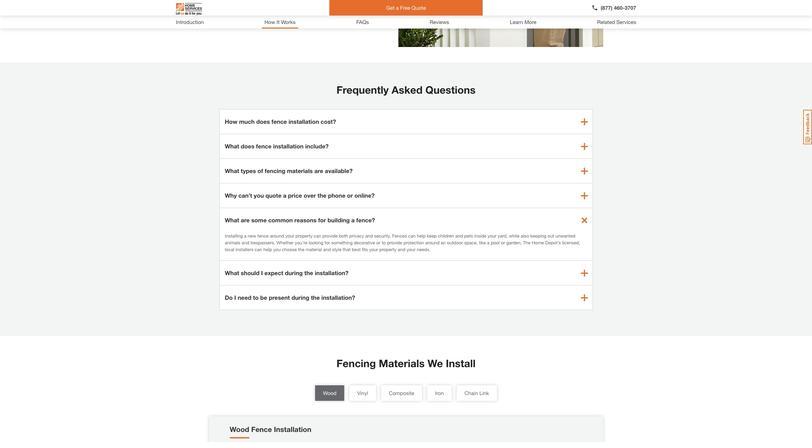 Task type: vqa. For each thing, say whether or not it's contained in the screenshot.
FREQUENTLY ASKED QUESTIONS
yes



Task type: locate. For each thing, give the bounding box(es) containing it.
and
[[366, 233, 373, 239], [456, 233, 463, 239], [242, 240, 250, 246], [323, 247, 331, 252], [398, 247, 406, 252]]

property down security.
[[380, 247, 397, 252]]

or down yard,
[[501, 240, 506, 246]]

1 horizontal spatial or
[[377, 240, 381, 246]]

much
[[239, 118, 255, 125]]

how much does fence installation cost?
[[225, 118, 336, 125]]

0 vertical spatial property
[[296, 233, 313, 239]]

0 vertical spatial to
[[382, 240, 386, 246]]

composite
[[389, 390, 415, 396]]

both
[[339, 233, 348, 239]]

to left be at the left
[[253, 294, 259, 301]]

1 vertical spatial property
[[380, 247, 397, 252]]

1 horizontal spatial wood
[[323, 390, 337, 396]]

that
[[343, 247, 351, 252]]

installation
[[289, 118, 319, 125], [273, 143, 304, 150]]

outdoor
[[447, 240, 463, 246]]

wood inside button
[[323, 390, 337, 396]]

1 vertical spatial you
[[274, 247, 281, 252]]

are right materials on the top of page
[[315, 167, 324, 175]]

i right should
[[261, 270, 263, 277]]

0 vertical spatial fence
[[272, 118, 287, 125]]

fence up trespassers.
[[258, 233, 269, 239]]

1 horizontal spatial provide
[[387, 240, 403, 246]]

2 horizontal spatial or
[[501, 240, 506, 246]]

4 what from the top
[[225, 270, 239, 277]]

more
[[525, 19, 537, 25]]

you inside installing a new fence around your property can provide both privacy and security. fences can help keep children and pets inside your yard, while also keeping out unwanted animals and trespassers. whether you're looking for something decorative or to provide protection around an outdoor space, like a pool or garden, the home depot's licensed, local installers can help you choose the material and style that best fits your property and your needs.
[[274, 247, 281, 252]]

fence for installation
[[272, 118, 287, 125]]

iron button
[[428, 386, 452, 401]]

installing a new fence around your property can provide both privacy and security. fences can help keep children and pets inside your yard, while also keeping out unwanted animals and trespassers. whether you're looking for something decorative or to provide protection around an outdoor space, like a pool or garden, the home depot's licensed, local installers can help you choose the material and style that best fits your property and your needs.
[[225, 233, 581, 252]]

0 horizontal spatial you
[[254, 192, 264, 199]]

0 vertical spatial i
[[261, 270, 263, 277]]

installation left cost?
[[289, 118, 319, 125]]

0 vertical spatial during
[[285, 270, 303, 277]]

services
[[617, 19, 637, 25]]

yard,
[[498, 233, 508, 239]]

installation
[[274, 426, 312, 434]]

learn
[[510, 19, 524, 25]]

help up protection
[[417, 233, 426, 239]]

0 vertical spatial installation
[[289, 118, 319, 125]]

provide down fences
[[387, 240, 403, 246]]

during right present
[[292, 294, 310, 301]]

your up pool
[[488, 233, 497, 239]]

security.
[[375, 233, 391, 239]]

inside
[[475, 233, 487, 239]]

2 what from the top
[[225, 167, 239, 175]]

frequently
[[337, 84, 389, 96]]

chain
[[465, 390, 478, 396]]

2 vertical spatial fence
[[258, 233, 269, 239]]

fence up of in the left top of the page
[[256, 143, 272, 150]]

a left price
[[283, 192, 287, 199]]

1 horizontal spatial property
[[380, 247, 397, 252]]

quote
[[412, 5, 426, 11]]

what up 'installing'
[[225, 217, 239, 224]]

a right get
[[396, 5, 399, 11]]

0 vertical spatial provide
[[323, 233, 338, 239]]

help down trespassers.
[[264, 247, 272, 252]]

1 vertical spatial for
[[325, 240, 330, 246]]

can up looking
[[314, 233, 322, 239]]

and up the decorative
[[366, 233, 373, 239]]

for left building
[[318, 217, 326, 224]]

get
[[386, 5, 395, 11]]

home
[[532, 240, 544, 246]]

should
[[241, 270, 260, 277]]

0 horizontal spatial provide
[[323, 233, 338, 239]]

what down much
[[225, 143, 239, 150]]

help
[[417, 233, 426, 239], [264, 247, 272, 252]]

0 horizontal spatial to
[[253, 294, 259, 301]]

1 horizontal spatial around
[[426, 240, 440, 246]]

what left should
[[225, 270, 239, 277]]

material
[[306, 247, 322, 252]]

fence for around
[[258, 233, 269, 239]]

keeping
[[531, 233, 547, 239]]

choose
[[282, 247, 297, 252]]

does right much
[[256, 118, 270, 125]]

for
[[318, 217, 326, 224], [325, 240, 330, 246]]

1 vertical spatial does
[[241, 143, 255, 150]]

0 vertical spatial you
[[254, 192, 264, 199]]

0 horizontal spatial i
[[235, 294, 236, 301]]

1 horizontal spatial you
[[274, 247, 281, 252]]

we
[[428, 358, 443, 370]]

fence
[[251, 426, 272, 434]]

or
[[347, 192, 353, 199], [377, 240, 381, 246], [501, 240, 506, 246]]

provide
[[323, 233, 338, 239], [387, 240, 403, 246]]

an
[[441, 240, 446, 246]]

composite button
[[381, 386, 422, 401]]

faqs
[[357, 19, 369, 25]]

3707
[[625, 5, 637, 11]]

fencing
[[337, 358, 376, 370]]

fences
[[393, 233, 407, 239]]

and up "installers"
[[242, 240, 250, 246]]

0 vertical spatial around
[[270, 233, 284, 239]]

3 what from the top
[[225, 217, 239, 224]]

0 horizontal spatial does
[[241, 143, 255, 150]]

0 vertical spatial does
[[256, 118, 270, 125]]

how left it
[[265, 19, 275, 25]]

to
[[382, 240, 386, 246], [253, 294, 259, 301]]

for right looking
[[325, 240, 330, 246]]

wood for wood fence installation
[[230, 426, 249, 434]]

during right expect
[[285, 270, 303, 277]]

around up the whether
[[270, 233, 284, 239]]

1 horizontal spatial to
[[382, 240, 386, 246]]

fence?
[[357, 217, 375, 224]]

to down security.
[[382, 240, 386, 246]]

0 vertical spatial wood
[[323, 390, 337, 396]]

1 vertical spatial during
[[292, 294, 310, 301]]

your up the whether
[[286, 233, 295, 239]]

i right do
[[235, 294, 236, 301]]

0 horizontal spatial property
[[296, 233, 313, 239]]

1 vertical spatial wood
[[230, 426, 249, 434]]

1 vertical spatial are
[[241, 217, 250, 224]]

can
[[314, 233, 322, 239], [409, 233, 416, 239], [255, 247, 262, 252]]

are left some
[[241, 217, 250, 224]]

1 vertical spatial i
[[235, 294, 236, 301]]

why
[[225, 192, 237, 199]]

what left the types
[[225, 167, 239, 175]]

1 horizontal spatial i
[[261, 270, 263, 277]]

materials
[[379, 358, 425, 370]]

phone
[[328, 192, 346, 199]]

be
[[260, 294, 267, 301]]

best
[[352, 247, 361, 252]]

what types of fencing materials are available?
[[225, 167, 353, 175]]

the
[[318, 192, 327, 199], [298, 247, 305, 252], [305, 270, 313, 277], [311, 294, 320, 301]]

fence up 'what does fence installation include?'
[[272, 118, 287, 125]]

privacy
[[350, 233, 364, 239]]

installation up what types of fencing materials are available?
[[273, 143, 304, 150]]

a right like
[[488, 240, 490, 246]]

you right "can't"
[[254, 192, 264, 199]]

like
[[479, 240, 486, 246]]

0 vertical spatial help
[[417, 233, 426, 239]]

1 what from the top
[[225, 143, 239, 150]]

how it works
[[265, 19, 296, 25]]

provide left both
[[323, 233, 338, 239]]

does up the types
[[241, 143, 255, 150]]

1 horizontal spatial how
[[265, 19, 275, 25]]

how left much
[[225, 118, 238, 125]]

or down security.
[[377, 240, 381, 246]]

reviews
[[430, 19, 449, 25]]

1 vertical spatial how
[[225, 118, 238, 125]]

do i need to be present during the installation?
[[225, 294, 355, 301]]

1 vertical spatial help
[[264, 247, 272, 252]]

or right 'phone'
[[347, 192, 353, 199]]

learn more
[[510, 19, 537, 25]]

property up you're
[[296, 233, 313, 239]]

get a free quote
[[386, 5, 426, 11]]

0 horizontal spatial help
[[264, 247, 272, 252]]

over
[[304, 192, 316, 199]]

installation?
[[315, 270, 349, 277], [322, 294, 355, 301]]

0 horizontal spatial how
[[225, 118, 238, 125]]

0 horizontal spatial wood
[[230, 426, 249, 434]]

licensed,
[[563, 240, 581, 246]]

0 vertical spatial how
[[265, 19, 275, 25]]

1 horizontal spatial are
[[315, 167, 324, 175]]

does
[[256, 118, 270, 125], [241, 143, 255, 150]]

during
[[285, 270, 303, 277], [292, 294, 310, 301]]

local
[[225, 247, 235, 252]]

1 horizontal spatial does
[[256, 118, 270, 125]]

around down "keep"
[[426, 240, 440, 246]]

you down the whether
[[274, 247, 281, 252]]

a
[[396, 5, 399, 11], [283, 192, 287, 199], [352, 217, 355, 224], [244, 233, 247, 239], [488, 240, 490, 246]]

around
[[270, 233, 284, 239], [426, 240, 440, 246]]

expect
[[265, 270, 284, 277]]

wood
[[323, 390, 337, 396], [230, 426, 249, 434]]

1 vertical spatial installation?
[[322, 294, 355, 301]]

i
[[261, 270, 263, 277], [235, 294, 236, 301]]

can down trespassers.
[[255, 247, 262, 252]]

fits
[[362, 247, 368, 252]]

0 vertical spatial are
[[315, 167, 324, 175]]

children
[[438, 233, 454, 239]]

how
[[265, 19, 275, 25], [225, 118, 238, 125]]

fence inside installing a new fence around your property can provide both privacy and security. fences can help keep children and pets inside your yard, while also keeping out unwanted animals and trespassers. whether you're looking for something decorative or to provide protection around an outdoor space, like a pool or garden, the home depot's licensed, local installers can help you choose the material and style that best fits your property and your needs.
[[258, 233, 269, 239]]

out
[[548, 233, 555, 239]]

can up protection
[[409, 233, 416, 239]]



Task type: describe. For each thing, give the bounding box(es) containing it.
what are some common reasons for building a fence?
[[225, 217, 375, 224]]

also
[[521, 233, 530, 239]]

online?
[[355, 192, 375, 199]]

some
[[252, 217, 267, 224]]

it
[[277, 19, 280, 25]]

price
[[288, 192, 302, 199]]

1 horizontal spatial can
[[314, 233, 322, 239]]

0 vertical spatial for
[[318, 217, 326, 224]]

animals
[[225, 240, 241, 246]]

frequently asked questions
[[337, 84, 476, 96]]

common
[[268, 217, 293, 224]]

reasons
[[295, 217, 317, 224]]

vinyl button
[[350, 386, 376, 401]]

chain link button
[[457, 386, 497, 401]]

types
[[241, 167, 256, 175]]

0 horizontal spatial are
[[241, 217, 250, 224]]

of
[[258, 167, 263, 175]]

how for how much does fence installation cost?
[[225, 118, 238, 125]]

a left the new
[[244, 233, 247, 239]]

need
[[238, 294, 252, 301]]

installing
[[225, 233, 243, 239]]

cost?
[[321, 118, 336, 125]]

to inside installing a new fence around your property can provide both privacy and security. fences can help keep children and pets inside your yard, while also keeping out unwanted animals and trespassers. whether you're looking for something decorative or to provide protection around an outdoor space, like a pool or garden, the home depot's licensed, local installers can help you choose the material and style that best fits your property and your needs.
[[382, 240, 386, 246]]

needs.
[[417, 247, 431, 252]]

do
[[225, 294, 233, 301]]

space,
[[465, 240, 478, 246]]

1 vertical spatial around
[[426, 240, 440, 246]]

the inside installing a new fence around your property can provide both privacy and security. fences can help keep children and pets inside your yard, while also keeping out unwanted animals and trespassers. whether you're looking for something decorative or to provide protection around an outdoor space, like a pool or garden, the home depot's licensed, local installers can help you choose the material and style that best fits your property and your needs.
[[298, 247, 305, 252]]

style
[[332, 247, 342, 252]]

your down protection
[[407, 247, 416, 252]]

protection
[[404, 240, 424, 246]]

vinyl
[[358, 390, 368, 396]]

something
[[332, 240, 353, 246]]

trespassers.
[[251, 240, 276, 246]]

introduction
[[176, 19, 204, 25]]

how for how it works
[[265, 19, 275, 25]]

chain link
[[465, 390, 490, 396]]

1 vertical spatial fence
[[256, 143, 272, 150]]

asked
[[392, 84, 423, 96]]

looking
[[309, 240, 324, 246]]

depot's
[[546, 240, 561, 246]]

related services
[[598, 19, 637, 25]]

related
[[598, 19, 616, 25]]

materials
[[287, 167, 313, 175]]

installers
[[236, 247, 254, 252]]

can't
[[239, 192, 252, 199]]

iron
[[435, 390, 444, 396]]

460-
[[614, 5, 625, 11]]

fencing
[[265, 167, 286, 175]]

what for what should i expect during the installation?
[[225, 270, 239, 277]]

what for what does fence installation include?
[[225, 143, 239, 150]]

(877) 460-3707 link
[[592, 4, 637, 12]]

1 vertical spatial installation
[[273, 143, 304, 150]]

your right fits
[[370, 247, 378, 252]]

a inside button
[[396, 5, 399, 11]]

what for what types of fencing materials are available?
[[225, 167, 239, 175]]

and left style
[[323, 247, 331, 252]]

building
[[328, 217, 350, 224]]

0 vertical spatial installation?
[[315, 270, 349, 277]]

pets
[[465, 233, 473, 239]]

for inside installing a new fence around your property can provide both privacy and security. fences can help keep children and pets inside your yard, while also keeping out unwanted animals and trespassers. whether you're looking for something decorative or to provide protection around an outdoor space, like a pool or garden, the home depot's licensed, local installers can help you choose the material and style that best fits your property and your needs.
[[325, 240, 330, 246]]

link
[[480, 390, 490, 396]]

questions
[[426, 84, 476, 96]]

(877) 460-3707
[[601, 5, 637, 11]]

install
[[446, 358, 476, 370]]

and up 'outdoor'
[[456, 233, 463, 239]]

why can't you quote a price over the phone or online?
[[225, 192, 375, 199]]

fencing materials we install
[[337, 358, 476, 370]]

pool
[[491, 240, 500, 246]]

1 vertical spatial to
[[253, 294, 259, 301]]

works
[[281, 19, 296, 25]]

do it for you logo image
[[176, 0, 202, 18]]

while
[[509, 233, 520, 239]]

available?
[[325, 167, 353, 175]]

0 horizontal spatial around
[[270, 233, 284, 239]]

present
[[269, 294, 290, 301]]

free
[[400, 5, 411, 11]]

wood fence installation
[[230, 426, 312, 434]]

include?
[[305, 143, 329, 150]]

1 horizontal spatial help
[[417, 233, 426, 239]]

what should i expect during the installation?
[[225, 270, 349, 277]]

a left 'fence?'
[[352, 217, 355, 224]]

decorative
[[354, 240, 375, 246]]

0 horizontal spatial or
[[347, 192, 353, 199]]

you're
[[295, 240, 308, 246]]

what for what are some common reasons for building a fence?
[[225, 217, 239, 224]]

wood for wood
[[323, 390, 337, 396]]

feedback link image
[[804, 110, 813, 145]]

2 horizontal spatial can
[[409, 233, 416, 239]]

(877)
[[601, 5, 613, 11]]

the
[[523, 240, 531, 246]]

get a free quote button
[[330, 0, 483, 16]]

what does fence installation include?
[[225, 143, 329, 150]]

0 horizontal spatial can
[[255, 247, 262, 252]]

and down fences
[[398, 247, 406, 252]]

1 vertical spatial provide
[[387, 240, 403, 246]]



